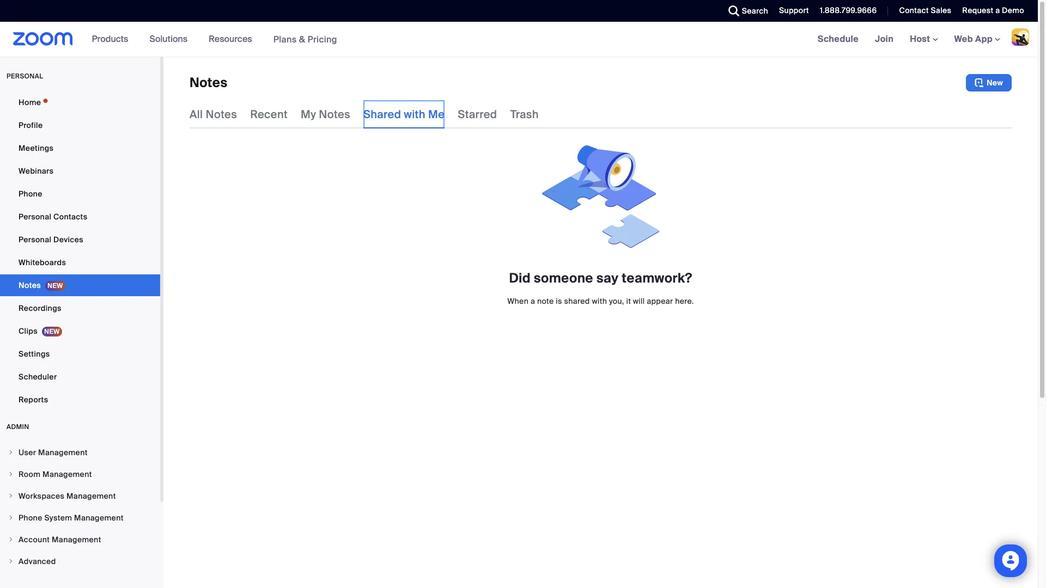 Task type: locate. For each thing, give the bounding box(es) containing it.
when
[[508, 297, 529, 306]]

new
[[987, 78, 1004, 88]]

1 horizontal spatial with
[[592, 297, 607, 306]]

all
[[190, 107, 203, 122]]

phone up account at the bottom of page
[[19, 514, 42, 523]]

phone link
[[0, 183, 160, 205]]

whiteboards link
[[0, 252, 160, 274]]

notes link
[[0, 275, 160, 297]]

2 right image from the top
[[8, 559, 14, 565]]

right image inside 'workspaces management' menu item
[[8, 493, 14, 500]]

admin menu menu
[[0, 443, 160, 573]]

teamwork?
[[622, 270, 693, 287]]

profile
[[19, 120, 43, 130]]

workspaces management menu item
[[0, 486, 160, 507]]

right image left advanced on the left bottom
[[8, 559, 14, 565]]

1 right image from the top
[[8, 450, 14, 456]]

1 personal from the top
[[19, 212, 51, 222]]

right image inside account management menu item
[[8, 537, 14, 543]]

2 phone from the top
[[19, 514, 42, 523]]

profile picture image
[[1012, 28, 1030, 46]]

user
[[19, 448, 36, 458]]

personal devices link
[[0, 229, 160, 251]]

contact sales link
[[892, 0, 955, 22], [900, 5, 952, 15]]

workspaces
[[19, 492, 64, 502]]

resources button
[[209, 22, 257, 57]]

right image inside user management menu item
[[8, 450, 14, 456]]

request a demo link
[[955, 0, 1038, 22], [963, 5, 1025, 15]]

products button
[[92, 22, 133, 57]]

notes
[[190, 74, 228, 91], [206, 107, 237, 122], [319, 107, 351, 122], [19, 281, 41, 291]]

management down 'workspaces management' menu item
[[74, 514, 124, 523]]

right image inside advanced menu item
[[8, 559, 14, 565]]

with left you,
[[592, 297, 607, 306]]

a
[[996, 5, 1001, 15], [531, 297, 535, 306]]

0 vertical spatial with
[[404, 107, 426, 122]]

with left me
[[404, 107, 426, 122]]

management down the phone system management 'menu item'
[[52, 535, 101, 545]]

4 right image from the top
[[8, 537, 14, 543]]

management for account management
[[52, 535, 101, 545]]

management up room management
[[38, 448, 88, 458]]

right image inside the phone system management 'menu item'
[[8, 515, 14, 522]]

right image left user
[[8, 450, 14, 456]]

management up the phone system management 'menu item'
[[66, 492, 116, 502]]

phone inside phone link
[[19, 189, 42, 199]]

right image left account at the bottom of page
[[8, 537, 14, 543]]

shared with me
[[364, 107, 445, 122]]

web app button
[[955, 33, 1001, 45]]

right image left system
[[8, 515, 14, 522]]

banner
[[0, 22, 1038, 57]]

clips
[[19, 327, 38, 336]]

1 vertical spatial personal
[[19, 235, 51, 245]]

recordings
[[19, 304, 61, 313]]

phone down webinars
[[19, 189, 42, 199]]

advanced
[[19, 557, 56, 567]]

support link
[[771, 0, 812, 22], [780, 5, 809, 15]]

join
[[875, 33, 894, 45]]

host
[[910, 33, 933, 45]]

personal up whiteboards
[[19, 235, 51, 245]]

notes up recordings
[[19, 281, 41, 291]]

right image left room
[[8, 472, 14, 478]]

0 horizontal spatial with
[[404, 107, 426, 122]]

a left "note"
[[531, 297, 535, 306]]

with
[[404, 107, 426, 122], [592, 297, 607, 306]]

2 personal from the top
[[19, 235, 51, 245]]

a for when
[[531, 297, 535, 306]]

right image left workspaces
[[8, 493, 14, 500]]

0 vertical spatial right image
[[8, 493, 14, 500]]

management for user management
[[38, 448, 88, 458]]

1 vertical spatial with
[[592, 297, 607, 306]]

0 vertical spatial a
[[996, 5, 1001, 15]]

1 horizontal spatial a
[[996, 5, 1001, 15]]

1 right image from the top
[[8, 493, 14, 500]]

host button
[[910, 33, 938, 45]]

account
[[19, 535, 50, 545]]

1 phone from the top
[[19, 189, 42, 199]]

resources
[[209, 33, 252, 45]]

recent
[[250, 107, 288, 122]]

system
[[44, 514, 72, 523]]

personal
[[7, 72, 43, 81]]

&
[[299, 34, 305, 45]]

0 vertical spatial personal
[[19, 212, 51, 222]]

1.888.799.9666 button
[[812, 0, 880, 22], [820, 5, 877, 15]]

personal inside "link"
[[19, 235, 51, 245]]

products
[[92, 33, 128, 45]]

advanced menu item
[[0, 552, 160, 572]]

management up the workspaces management
[[43, 470, 92, 480]]

phone for phone
[[19, 189, 42, 199]]

profile link
[[0, 114, 160, 136]]

personal contacts
[[19, 212, 87, 222]]

contact
[[900, 5, 929, 15]]

personal contacts link
[[0, 206, 160, 228]]

personal
[[19, 212, 51, 222], [19, 235, 51, 245]]

personal up personal devices
[[19, 212, 51, 222]]

did someone say teamwork?
[[509, 270, 693, 287]]

plans & pricing
[[273, 34, 337, 45]]

account management menu item
[[0, 530, 160, 551]]

reports
[[19, 395, 48, 405]]

user management menu item
[[0, 443, 160, 463]]

settings
[[19, 349, 50, 359]]

scheduler
[[19, 372, 57, 382]]

management inside 'menu item'
[[74, 514, 124, 523]]

2 right image from the top
[[8, 472, 14, 478]]

0 horizontal spatial a
[[531, 297, 535, 306]]

right image
[[8, 493, 14, 500], [8, 559, 14, 565]]

a left demo
[[996, 5, 1001, 15]]

right image
[[8, 450, 14, 456], [8, 472, 14, 478], [8, 515, 14, 522], [8, 537, 14, 543]]

1 vertical spatial right image
[[8, 559, 14, 565]]

shared
[[364, 107, 401, 122]]

schedule
[[818, 33, 859, 45]]

1 vertical spatial phone
[[19, 514, 42, 523]]

did
[[509, 270, 531, 287]]

notes right my
[[319, 107, 351, 122]]

management inside menu item
[[38, 448, 88, 458]]

0 vertical spatial phone
[[19, 189, 42, 199]]

right image inside room management menu item
[[8, 472, 14, 478]]

1 vertical spatial a
[[531, 297, 535, 306]]

room management
[[19, 470, 92, 480]]

all notes
[[190, 107, 237, 122]]

personal for personal contacts
[[19, 212, 51, 222]]

join link
[[867, 22, 902, 57]]

appear
[[647, 297, 673, 306]]

3 right image from the top
[[8, 515, 14, 522]]

search
[[742, 6, 769, 16]]

phone
[[19, 189, 42, 199], [19, 514, 42, 523]]

phone inside the phone system management 'menu item'
[[19, 514, 42, 523]]



Task type: describe. For each thing, give the bounding box(es) containing it.
recordings link
[[0, 298, 160, 319]]

whiteboards
[[19, 258, 66, 268]]

starred
[[458, 107, 497, 122]]

management for room management
[[43, 470, 92, 480]]

demo
[[1003, 5, 1025, 15]]

personal menu menu
[[0, 92, 160, 412]]

pricing
[[308, 34, 337, 45]]

trash
[[510, 107, 539, 122]]

phone for phone system management
[[19, 514, 42, 523]]

workspaces management
[[19, 492, 116, 502]]

will
[[633, 297, 645, 306]]

is
[[556, 297, 562, 306]]

notes up all notes
[[190, 74, 228, 91]]

user management
[[19, 448, 88, 458]]

meetings navigation
[[810, 22, 1038, 57]]

you,
[[609, 297, 625, 306]]

phone system management menu item
[[0, 508, 160, 529]]

sales
[[931, 5, 952, 15]]

management for workspaces management
[[66, 492, 116, 502]]

right image for advanced
[[8, 559, 14, 565]]

web
[[955, 33, 974, 45]]

personal for personal devices
[[19, 235, 51, 245]]

right image for phone system management
[[8, 515, 14, 522]]

app
[[976, 33, 993, 45]]

reports link
[[0, 389, 160, 411]]

webinars
[[19, 166, 54, 176]]

webinars link
[[0, 160, 160, 182]]

phone system management
[[19, 514, 124, 523]]

contacts
[[53, 212, 87, 222]]

me
[[428, 107, 445, 122]]

when a note is shared with you, it will appear here.
[[508, 297, 694, 306]]

meetings link
[[0, 137, 160, 159]]

scheduler link
[[0, 366, 160, 388]]

room
[[19, 470, 41, 480]]

meetings
[[19, 143, 54, 153]]

new button
[[966, 74, 1012, 92]]

admin
[[7, 423, 29, 432]]

contact sales
[[900, 5, 952, 15]]

product information navigation
[[84, 22, 346, 57]]

solutions button
[[150, 22, 192, 57]]

notes right all
[[206, 107, 237, 122]]

my
[[301, 107, 316, 122]]

home link
[[0, 92, 160, 113]]

say
[[597, 270, 619, 287]]

plans
[[273, 34, 297, 45]]

request a demo
[[963, 5, 1025, 15]]

solutions
[[150, 33, 188, 45]]

zoom logo image
[[13, 32, 73, 46]]

devices
[[53, 235, 83, 245]]

right image for room management
[[8, 472, 14, 478]]

note
[[537, 297, 554, 306]]

notes inside 'personal menu' menu
[[19, 281, 41, 291]]

schedule link
[[810, 22, 867, 57]]

right image for account management
[[8, 537, 14, 543]]

with inside tabs of all notes page "tab list"
[[404, 107, 426, 122]]

web app
[[955, 33, 993, 45]]

1.888.799.9666
[[820, 5, 877, 15]]

personal devices
[[19, 235, 83, 245]]

banner containing products
[[0, 22, 1038, 57]]

request
[[963, 5, 994, 15]]

account management
[[19, 535, 101, 545]]

right image for workspaces management
[[8, 493, 14, 500]]

home
[[19, 98, 41, 107]]

a for request
[[996, 5, 1001, 15]]

room management menu item
[[0, 464, 160, 485]]

my notes
[[301, 107, 351, 122]]

support
[[780, 5, 809, 15]]

here.
[[676, 297, 694, 306]]

it
[[627, 297, 631, 306]]

clips link
[[0, 321, 160, 342]]

search button
[[720, 0, 771, 22]]

shared
[[564, 297, 590, 306]]

settings link
[[0, 343, 160, 365]]

tabs of all notes page tab list
[[190, 100, 539, 129]]

right image for user management
[[8, 450, 14, 456]]

someone
[[534, 270, 594, 287]]



Task type: vqa. For each thing, say whether or not it's contained in the screenshot.
User Management menu item
yes



